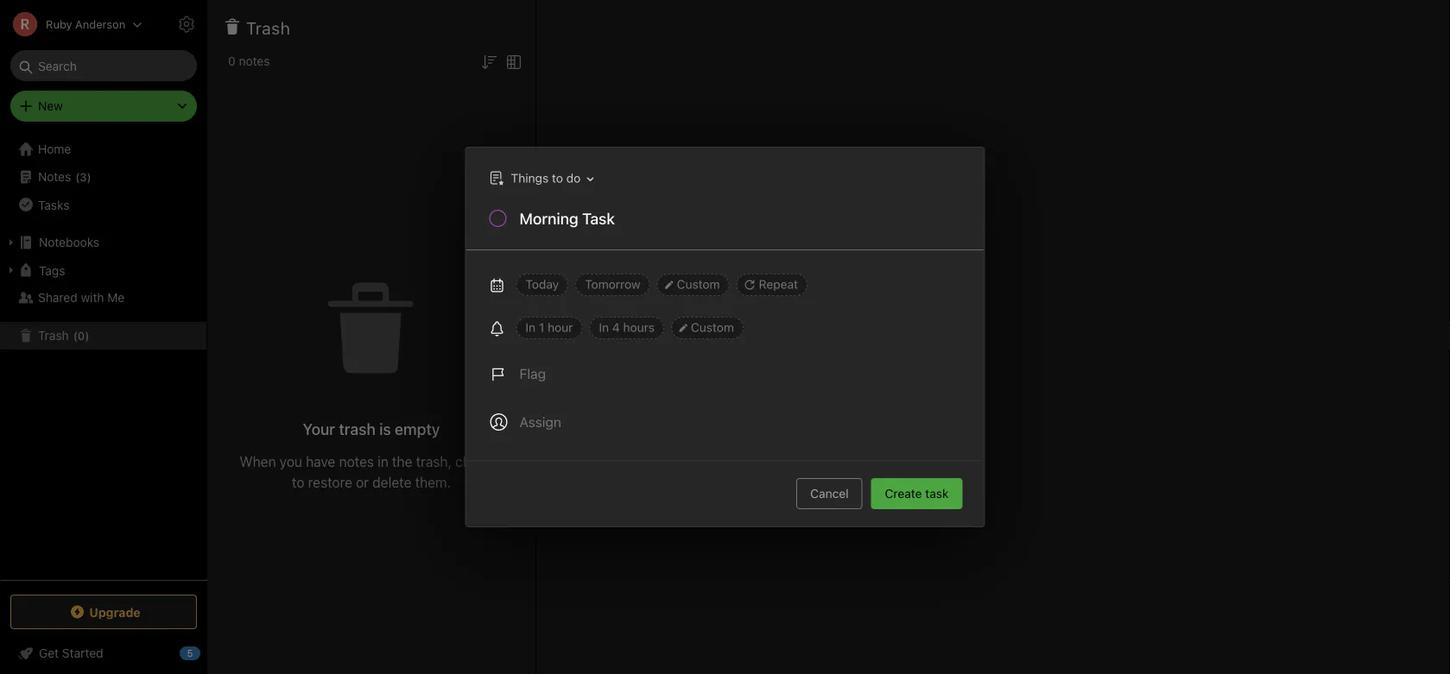 Task type: vqa. For each thing, say whether or not it's contained in the screenshot.
'note.'
no



Task type: describe. For each thing, give the bounding box(es) containing it.
notes
[[38, 170, 71, 184]]

1
[[539, 320, 544, 335]]

when
[[240, 454, 276, 470]]

notebooks link
[[0, 229, 206, 257]]

shared with me link
[[0, 284, 206, 312]]

notebooks
[[39, 235, 99, 250]]

custom for tomorrow
[[677, 277, 720, 292]]

0 horizontal spatial notes
[[239, 54, 270, 68]]

restore
[[308, 475, 352, 491]]

repeat button
[[737, 274, 808, 296]]

delete
[[373, 475, 411, 491]]

Go to note or move task field
[[481, 166, 600, 191]]

click
[[455, 454, 484, 470]]

trash ( 0 )
[[38, 329, 89, 343]]

create
[[885, 487, 922, 501]]

your trash is empty
[[303, 420, 440, 439]]

cancel
[[810, 487, 849, 501]]

the
[[392, 454, 412, 470]]

upgrade button
[[10, 595, 197, 630]]

do
[[566, 171, 581, 185]]

is
[[379, 420, 391, 439]]

trash
[[339, 420, 376, 439]]

in for in 4 hours
[[599, 320, 609, 335]]

2 things to do button from the left
[[485, 166, 600, 191]]

notes ( 3 )
[[38, 170, 91, 184]]

Enter task text field
[[518, 208, 964, 233]]

4
[[612, 320, 620, 335]]

trash,
[[416, 454, 452, 470]]

or
[[356, 475, 369, 491]]

have
[[306, 454, 335, 470]]

) for notes
[[87, 170, 91, 183]]

home
[[38, 142, 71, 156]]

custom button for in 4 hours
[[671, 317, 744, 339]]

( for trash
[[73, 329, 78, 342]]

expand notebooks image
[[4, 236, 18, 250]]

to inside field
[[552, 171, 563, 185]]

settings image
[[176, 14, 197, 35]]

tree containing home
[[0, 136, 207, 580]]

) for trash
[[85, 329, 89, 342]]

shared
[[38, 291, 77, 305]]

things to do
[[511, 171, 581, 185]]

tomorrow
[[585, 277, 641, 292]]

0 inside trash ( 0 )
[[78, 329, 85, 342]]

today
[[526, 277, 559, 292]]

upgrade
[[89, 605, 141, 620]]

Search text field
[[22, 50, 185, 81]]

you
[[280, 454, 302, 470]]

create task button
[[871, 479, 963, 510]]

3
[[80, 170, 87, 183]]

trash for trash ( 0 )
[[38, 329, 69, 343]]

trash for trash
[[246, 17, 290, 38]]

in
[[378, 454, 389, 470]]

in for in 1 hour
[[526, 320, 536, 335]]

custom button for tomorrow
[[657, 274, 730, 296]]



Task type: locate. For each thing, give the bounding box(es) containing it.
note window - empty element
[[536, 0, 1450, 675]]

0 vertical spatial )
[[87, 170, 91, 183]]

trash up "0 notes"
[[246, 17, 290, 38]]

notes
[[239, 54, 270, 68], [339, 454, 374, 470]]

things to do button
[[481, 166, 600, 191], [485, 166, 600, 191]]

(
[[75, 170, 80, 183], [73, 329, 78, 342]]

)
[[87, 170, 91, 183], [85, 329, 89, 342]]

assign button
[[480, 402, 572, 443]]

1 vertical spatial custom button
[[671, 317, 744, 339]]

1 things to do button from the left
[[481, 166, 600, 191]]

None search field
[[22, 50, 185, 81]]

0 vertical spatial custom button
[[657, 274, 730, 296]]

repeat
[[759, 277, 798, 292]]

me
[[107, 291, 125, 305]]

custom left 'repeat' button in the right of the page
[[677, 277, 720, 292]]

custom button left 'repeat' button in the right of the page
[[657, 274, 730, 296]]

notes inside when you have notes in the trash, click '...' to restore or delete them.
[[339, 454, 374, 470]]

( right notes
[[75, 170, 80, 183]]

custom
[[677, 277, 720, 292], [691, 320, 734, 335]]

tags button
[[0, 257, 206, 284]]

to inside when you have notes in the trash, click '...' to restore or delete them.
[[292, 475, 304, 491]]

custom button
[[657, 274, 730, 296], [671, 317, 744, 339]]

expand tags image
[[4, 263, 18, 277]]

things
[[511, 171, 549, 185]]

trash inside tree
[[38, 329, 69, 343]]

create task
[[885, 487, 949, 501]]

1 vertical spatial 0
[[78, 329, 85, 342]]

cancel button
[[797, 479, 863, 510]]

to
[[552, 171, 563, 185], [292, 475, 304, 491]]

1 horizontal spatial 0
[[228, 54, 236, 68]]

task
[[925, 487, 949, 501]]

1 vertical spatial custom
[[691, 320, 734, 335]]

in
[[526, 320, 536, 335], [599, 320, 609, 335]]

when you have notes in the trash, click '...' to restore or delete them.
[[240, 454, 503, 491]]

0 vertical spatial (
[[75, 170, 80, 183]]

) down the home link
[[87, 170, 91, 183]]

assign
[[520, 414, 561, 431]]

tomorrow button
[[575, 274, 650, 296]]

1 vertical spatial trash
[[38, 329, 69, 343]]

hours
[[623, 320, 655, 335]]

in 1 hour button
[[516, 317, 583, 339]]

in 1 hour
[[526, 320, 573, 335]]

in left 1
[[526, 320, 536, 335]]

1 vertical spatial )
[[85, 329, 89, 342]]

to down the you on the bottom left
[[292, 475, 304, 491]]

in inside button
[[599, 320, 609, 335]]

0 vertical spatial 0
[[228, 54, 236, 68]]

0
[[228, 54, 236, 68], [78, 329, 85, 342]]

) inside trash ( 0 )
[[85, 329, 89, 342]]

0 vertical spatial notes
[[239, 54, 270, 68]]

0 horizontal spatial to
[[292, 475, 304, 491]]

) inside the notes ( 3 )
[[87, 170, 91, 183]]

0 vertical spatial custom
[[677, 277, 720, 292]]

2 in from the left
[[599, 320, 609, 335]]

tree
[[0, 136, 207, 580]]

in inside button
[[526, 320, 536, 335]]

with
[[81, 291, 104, 305]]

in 4 hours
[[599, 320, 655, 335]]

today button
[[516, 274, 569, 296]]

shared with me
[[38, 291, 125, 305]]

( inside trash ( 0 )
[[73, 329, 78, 342]]

them.
[[415, 475, 451, 491]]

hour
[[548, 320, 573, 335]]

) down with
[[85, 329, 89, 342]]

0 notes
[[228, 54, 270, 68]]

in left 4
[[599, 320, 609, 335]]

1 horizontal spatial in
[[599, 320, 609, 335]]

1 vertical spatial to
[[292, 475, 304, 491]]

( inside the notes ( 3 )
[[75, 170, 80, 183]]

'...'
[[488, 454, 503, 470]]

0 vertical spatial to
[[552, 171, 563, 185]]

( down shared with me
[[73, 329, 78, 342]]

flag button
[[480, 353, 556, 395]]

1 vertical spatial (
[[73, 329, 78, 342]]

1 horizontal spatial to
[[552, 171, 563, 185]]

empty
[[395, 420, 440, 439]]

tags
[[39, 263, 65, 278]]

new button
[[10, 91, 197, 122]]

trash down shared
[[38, 329, 69, 343]]

custom button right hours
[[671, 317, 744, 339]]

in 4 hours button
[[590, 317, 664, 339]]

0 horizontal spatial in
[[526, 320, 536, 335]]

to left do
[[552, 171, 563, 185]]

1 vertical spatial notes
[[339, 454, 374, 470]]

custom right hours
[[691, 320, 734, 335]]

your
[[303, 420, 335, 439]]

1 horizontal spatial notes
[[339, 454, 374, 470]]

new
[[38, 99, 63, 113]]

( for notes
[[75, 170, 80, 183]]

0 vertical spatial trash
[[246, 17, 290, 38]]

tasks button
[[0, 191, 206, 219]]

0 horizontal spatial trash
[[38, 329, 69, 343]]

trash
[[246, 17, 290, 38], [38, 329, 69, 343]]

home link
[[0, 136, 207, 163]]

1 in from the left
[[526, 320, 536, 335]]

custom for in 4 hours
[[691, 320, 734, 335]]

0 horizontal spatial 0
[[78, 329, 85, 342]]

tasks
[[38, 198, 69, 212]]

flag
[[520, 366, 546, 382]]

1 horizontal spatial trash
[[246, 17, 290, 38]]



